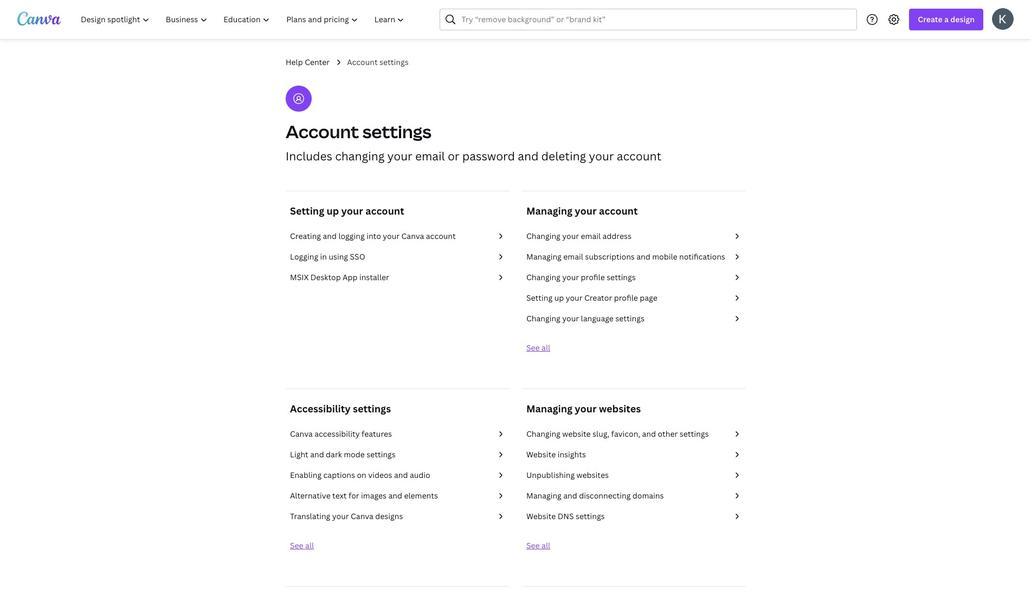 Task type: describe. For each thing, give the bounding box(es) containing it.
msix
[[290, 272, 309, 283]]

website dns settings
[[527, 511, 605, 522]]

kendall parks image
[[993, 8, 1014, 30]]

email inside account settings includes changing your email or password and deleting your account
[[415, 149, 445, 164]]

help center
[[286, 57, 330, 67]]

create
[[918, 14, 943, 24]]

help center link
[[286, 56, 330, 68]]

and inside the managing email subscriptions and mobile notifications link
[[637, 252, 651, 262]]

account inside creating and logging into your canva account link
[[426, 231, 456, 241]]

up for creator
[[555, 293, 564, 303]]

your up changing your email address
[[575, 204, 597, 217]]

managing for managing your account
[[527, 204, 573, 217]]

mode
[[344, 450, 365, 460]]

1 vertical spatial email
[[581, 231, 601, 241]]

changing your email address
[[527, 231, 632, 241]]

logging in using sso link
[[290, 251, 505, 263]]

managing for managing and disconnecting domains
[[527, 491, 562, 501]]

and inside creating and logging into your canva account link
[[323, 231, 337, 241]]

account for account settings
[[347, 57, 378, 67]]

your up logging
[[341, 204, 363, 217]]

page
[[640, 293, 658, 303]]

account settings
[[347, 57, 409, 67]]

images
[[361, 491, 387, 501]]

msix desktop app installer link
[[290, 272, 505, 284]]

your inside the setting up your creator profile page link
[[566, 293, 583, 303]]

creator
[[585, 293, 612, 303]]

translating your canva designs
[[290, 511, 403, 522]]

website for website dns settings
[[527, 511, 556, 522]]

creating
[[290, 231, 321, 241]]

using
[[329, 252, 348, 262]]

setting up your account
[[290, 204, 404, 217]]

managing email subscriptions and mobile notifications link
[[527, 251, 741, 263]]

website for website insights
[[527, 450, 556, 460]]

see all button for managing your websites
[[527, 541, 551, 551]]

see all for accessibility settings
[[290, 541, 314, 551]]

setting up your creator profile page link
[[527, 292, 741, 304]]

disconnecting
[[579, 491, 631, 501]]

changing your profile settings link
[[527, 272, 741, 284]]

see all for managing your account
[[527, 343, 551, 353]]

light
[[290, 450, 308, 460]]

and inside changing website slug, favicon, and other settings link
[[642, 429, 656, 439]]

managing and disconnecting domains
[[527, 491, 664, 501]]

setting up your creator profile page
[[527, 293, 658, 303]]

or
[[448, 149, 460, 164]]

2 horizontal spatial canva
[[402, 231, 424, 241]]

see for accessibility settings
[[290, 541, 304, 551]]

managing email subscriptions and mobile notifications
[[527, 252, 726, 262]]

center
[[305, 57, 330, 67]]

enabling captions on videos and audio
[[290, 470, 430, 481]]

logging
[[290, 252, 318, 262]]

sso
[[350, 252, 365, 262]]

elements
[[404, 491, 438, 501]]

deleting
[[542, 149, 586, 164]]

managing and disconnecting domains link
[[527, 490, 741, 502]]

managing your account
[[527, 204, 638, 217]]

2 vertical spatial email
[[564, 252, 583, 262]]

website
[[563, 429, 591, 439]]

changing your language settings link
[[527, 313, 741, 325]]

changing your language settings
[[527, 313, 645, 324]]

website dns settings link
[[527, 511, 741, 523]]

and inside light and dark mode settings link
[[310, 450, 324, 460]]

accessibility settings
[[290, 402, 391, 415]]

create a design button
[[910, 9, 984, 30]]

creating and logging into your canva account link
[[290, 231, 505, 242]]

all for managing your account
[[542, 343, 551, 353]]

setting for setting up your creator profile page
[[527, 293, 553, 303]]

changing for changing website slug, favicon, and other settings
[[527, 429, 561, 439]]

address
[[603, 231, 632, 241]]

light and dark mode settings link
[[290, 449, 505, 461]]

app
[[343, 272, 358, 283]]

designs
[[375, 511, 403, 522]]

enabling
[[290, 470, 322, 481]]

unpublishing websites link
[[527, 470, 741, 482]]

domains
[[633, 491, 664, 501]]

settings inside account settings includes changing your email or password and deleting your account
[[363, 120, 432, 143]]

1 vertical spatial profile
[[614, 293, 638, 303]]

see all button for accessibility settings
[[290, 541, 314, 551]]

logging
[[339, 231, 365, 241]]

account for account settings includes changing your email or password and deleting your account
[[286, 120, 359, 143]]

a
[[945, 14, 949, 24]]

desktop
[[311, 272, 341, 283]]

canva accessibility features link
[[290, 428, 505, 440]]

your inside creating and logging into your canva account link
[[383, 231, 400, 241]]

creating and logging into your canva account
[[290, 231, 456, 241]]

your right deleting
[[589, 149, 614, 164]]

0 horizontal spatial profile
[[581, 272, 605, 283]]

language
[[581, 313, 614, 324]]

and inside alternative text for images and elements link
[[389, 491, 402, 501]]

changing for changing your email address
[[527, 231, 561, 241]]



Task type: vqa. For each thing, say whether or not it's contained in the screenshot.
the leftmost tone
no



Task type: locate. For each thing, give the bounding box(es) containing it.
account settings includes changing your email or password and deleting your account
[[286, 120, 662, 164]]

managing for managing your websites
[[527, 402, 573, 415]]

password
[[463, 149, 515, 164]]

4 changing from the top
[[527, 429, 561, 439]]

website left dns
[[527, 511, 556, 522]]

changing down managing your account
[[527, 231, 561, 241]]

subscriptions
[[585, 252, 635, 262]]

unpublishing
[[527, 470, 575, 481]]

all for accessibility settings
[[305, 541, 314, 551]]

changing your email address link
[[527, 231, 741, 242]]

websites up managing and disconnecting domains
[[577, 470, 609, 481]]

website insights link
[[527, 449, 741, 461]]

top level navigation element
[[74, 9, 414, 30]]

alternative
[[290, 491, 331, 501]]

in
[[320, 252, 327, 262]]

and inside managing and disconnecting domains link
[[564, 491, 577, 501]]

your inside changing your language settings link
[[563, 313, 579, 324]]

your left 'language'
[[563, 313, 579, 324]]

and down unpublishing websites
[[564, 491, 577, 501]]

see for managing your websites
[[527, 541, 540, 551]]

managing
[[527, 204, 573, 217], [527, 252, 562, 262], [527, 402, 573, 415], [527, 491, 562, 501]]

see all button for managing your account
[[527, 343, 551, 353]]

features
[[362, 429, 392, 439]]

dns
[[558, 511, 574, 522]]

see
[[527, 343, 540, 353], [290, 541, 304, 551], [527, 541, 540, 551]]

changing for changing your language settings
[[527, 313, 561, 324]]

up for account
[[327, 204, 339, 217]]

website insights
[[527, 450, 586, 460]]

4 managing from the top
[[527, 491, 562, 501]]

setting up creating
[[290, 204, 325, 217]]

1 managing from the top
[[527, 204, 573, 217]]

2 website from the top
[[527, 511, 556, 522]]

canva down "alternative text for images and elements"
[[351, 511, 374, 522]]

2 managing from the top
[[527, 252, 562, 262]]

profile down the changing your profile settings link
[[614, 293, 638, 303]]

audio
[[410, 470, 430, 481]]

light and dark mode settings
[[290, 450, 396, 460]]

videos
[[368, 470, 392, 481]]

changing up website insights
[[527, 429, 561, 439]]

1 horizontal spatial setting
[[527, 293, 553, 303]]

and up logging in using sso
[[323, 231, 337, 241]]

all
[[542, 343, 551, 353], [305, 541, 314, 551], [542, 541, 551, 551]]

all down changing your language settings
[[542, 343, 551, 353]]

0 vertical spatial email
[[415, 149, 445, 164]]

setting for setting up your account
[[290, 204, 325, 217]]

your inside the changing your profile settings link
[[563, 272, 579, 283]]

account
[[617, 149, 662, 164], [366, 204, 404, 217], [599, 204, 638, 217], [426, 231, 456, 241]]

for
[[349, 491, 359, 501]]

mobile
[[653, 252, 678, 262]]

2 changing from the top
[[527, 272, 561, 283]]

your down the changing your profile settings
[[566, 293, 583, 303]]

0 horizontal spatial up
[[327, 204, 339, 217]]

and
[[518, 149, 539, 164], [323, 231, 337, 241], [637, 252, 651, 262], [642, 429, 656, 439], [310, 450, 324, 460], [394, 470, 408, 481], [389, 491, 402, 501], [564, 491, 577, 501]]

canva up light
[[290, 429, 313, 439]]

see for managing your account
[[527, 343, 540, 353]]

account inside account settings includes changing your email or password and deleting your account
[[617, 149, 662, 164]]

setting inside the setting up your creator profile page link
[[527, 293, 553, 303]]

setting down the changing your profile settings
[[527, 293, 553, 303]]

create a design
[[918, 14, 975, 24]]

managing up 'website'
[[527, 402, 573, 415]]

0 vertical spatial up
[[327, 204, 339, 217]]

up up logging
[[327, 204, 339, 217]]

text
[[333, 491, 347, 501]]

1 horizontal spatial up
[[555, 293, 564, 303]]

managing down unpublishing
[[527, 491, 562, 501]]

your up 'website'
[[575, 402, 597, 415]]

3 managing from the top
[[527, 402, 573, 415]]

includes
[[286, 149, 332, 164]]

notifications
[[680, 252, 726, 262]]

accessibility
[[315, 429, 360, 439]]

and left audio
[[394, 470, 408, 481]]

managing down changing your email address
[[527, 252, 562, 262]]

0 vertical spatial websites
[[599, 402, 641, 415]]

changing website slug, favicon, and other settings
[[527, 429, 709, 439]]

account up includes
[[286, 120, 359, 143]]

settings
[[380, 57, 409, 67], [363, 120, 432, 143], [607, 272, 636, 283], [616, 313, 645, 324], [353, 402, 391, 415], [680, 429, 709, 439], [367, 450, 396, 460], [576, 511, 605, 522]]

setting
[[290, 204, 325, 217], [527, 293, 553, 303]]

help
[[286, 57, 303, 67]]

0 horizontal spatial canva
[[290, 429, 313, 439]]

email down changing your email address
[[564, 252, 583, 262]]

and left dark
[[310, 450, 324, 460]]

canva up logging in using sso link
[[402, 231, 424, 241]]

slug,
[[593, 429, 610, 439]]

websites inside the unpublishing websites link
[[577, 470, 609, 481]]

changing your profile settings
[[527, 272, 636, 283]]

favicon,
[[612, 429, 641, 439]]

and left mobile
[[637, 252, 651, 262]]

unpublishing websites
[[527, 470, 609, 481]]

account right center
[[347, 57, 378, 67]]

alternative text for images and elements link
[[290, 490, 505, 502]]

msix desktop app installer
[[290, 272, 389, 283]]

alternative text for images and elements
[[290, 491, 438, 501]]

1 vertical spatial canva
[[290, 429, 313, 439]]

other
[[658, 429, 678, 439]]

canva
[[402, 231, 424, 241], [290, 429, 313, 439], [351, 511, 374, 522]]

1 changing from the top
[[527, 231, 561, 241]]

installer
[[360, 272, 389, 283]]

all down translating
[[305, 541, 314, 551]]

Try "remove background" or "brand kit" search field
[[462, 9, 851, 30]]

email left 'or'
[[415, 149, 445, 164]]

0 vertical spatial website
[[527, 450, 556, 460]]

your inside translating your canva designs link
[[332, 511, 349, 522]]

websites up changing website slug, favicon, and other settings
[[599, 402, 641, 415]]

3 changing from the top
[[527, 313, 561, 324]]

your right the changing
[[388, 149, 413, 164]]

0 vertical spatial profile
[[581, 272, 605, 283]]

changing for changing your profile settings
[[527, 272, 561, 283]]

your down managing your account
[[563, 231, 579, 241]]

0 vertical spatial setting
[[290, 204, 325, 217]]

managing your websites
[[527, 402, 641, 415]]

design
[[951, 14, 975, 24]]

1 vertical spatial account
[[286, 120, 359, 143]]

your right into
[[383, 231, 400, 241]]

email left address
[[581, 231, 601, 241]]

insights
[[558, 450, 586, 460]]

1 vertical spatial up
[[555, 293, 564, 303]]

and left 'other'
[[642, 429, 656, 439]]

0 vertical spatial canva
[[402, 231, 424, 241]]

translating your canva designs link
[[290, 511, 505, 523]]

website inside "link"
[[527, 450, 556, 460]]

accessibility
[[290, 402, 351, 415]]

translating
[[290, 511, 330, 522]]

account inside account settings includes changing your email or password and deleting your account
[[286, 120, 359, 143]]

email
[[415, 149, 445, 164], [581, 231, 601, 241], [564, 252, 583, 262]]

1 vertical spatial website
[[527, 511, 556, 522]]

1 vertical spatial websites
[[577, 470, 609, 481]]

into
[[367, 231, 381, 241]]

and inside account settings includes changing your email or password and deleting your account
[[518, 149, 539, 164]]

up down the changing your profile settings
[[555, 293, 564, 303]]

1 horizontal spatial canva
[[351, 511, 374, 522]]

1 horizontal spatial profile
[[614, 293, 638, 303]]

2 vertical spatial canva
[[351, 511, 374, 522]]

website up unpublishing
[[527, 450, 556, 460]]

profile up setting up your creator profile page
[[581, 272, 605, 283]]

account
[[347, 57, 378, 67], [286, 120, 359, 143]]

managing up changing your email address
[[527, 204, 573, 217]]

0 vertical spatial account
[[347, 57, 378, 67]]

profile
[[581, 272, 605, 283], [614, 293, 638, 303]]

1 vertical spatial setting
[[527, 293, 553, 303]]

and down enabling captions on videos and audio link
[[389, 491, 402, 501]]

all down website dns settings
[[542, 541, 551, 551]]

enabling captions on videos and audio link
[[290, 470, 505, 482]]

captions
[[324, 470, 355, 481]]

changing website slug, favicon, and other settings link
[[527, 428, 741, 440]]

and left deleting
[[518, 149, 539, 164]]

all for managing your websites
[[542, 541, 551, 551]]

managing for managing email subscriptions and mobile notifications
[[527, 252, 562, 262]]

and inside enabling captions on videos and audio link
[[394, 470, 408, 481]]

see all for managing your websites
[[527, 541, 551, 551]]

changing down setting up your creator profile page
[[527, 313, 561, 324]]

your inside the changing your email address link
[[563, 231, 579, 241]]

0 horizontal spatial setting
[[290, 204, 325, 217]]

on
[[357, 470, 367, 481]]

account settings link
[[347, 56, 409, 68]]

changing
[[335, 149, 385, 164]]

dark
[[326, 450, 342, 460]]

your up setting up your creator profile page
[[563, 272, 579, 283]]

websites
[[599, 402, 641, 415], [577, 470, 609, 481]]

changing up setting up your creator profile page
[[527, 272, 561, 283]]

changing
[[527, 231, 561, 241], [527, 272, 561, 283], [527, 313, 561, 324], [527, 429, 561, 439]]

your down text
[[332, 511, 349, 522]]

canva accessibility features
[[290, 429, 392, 439]]

logging in using sso
[[290, 252, 365, 262]]

1 website from the top
[[527, 450, 556, 460]]



